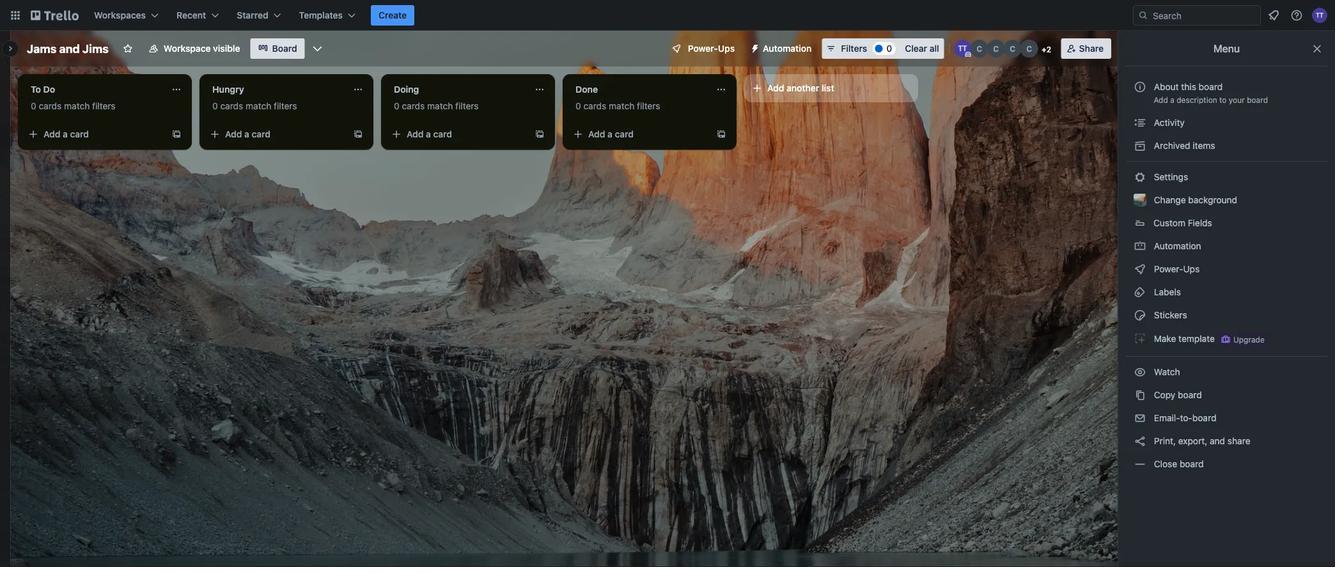 Task type: locate. For each thing, give the bounding box(es) containing it.
3 sm image from the top
[[1134, 240, 1146, 253]]

filters for doing
[[455, 101, 479, 111]]

board down export,
[[1180, 459, 1204, 469]]

2 add a card button from the left
[[205, 124, 348, 145]]

4 match from the left
[[609, 101, 635, 111]]

1 horizontal spatial power-ups
[[1152, 264, 1202, 274]]

sm image inside stickers link
[[1134, 309, 1146, 322]]

c
[[977, 44, 982, 53], [993, 44, 999, 53], [1010, 44, 1015, 53], [1026, 44, 1032, 53]]

0 down done
[[575, 101, 581, 111]]

board inside copy board link
[[1178, 390, 1202, 400]]

custom fields
[[1154, 218, 1212, 228]]

sm image for copy board
[[1134, 389, 1146, 402]]

menu
[[1213, 43, 1240, 55]]

sm image for archived items
[[1134, 139, 1146, 152]]

4 0 cards match filters from the left
[[575, 101, 660, 111]]

board inside close board link
[[1180, 459, 1204, 469]]

copy
[[1154, 390, 1175, 400]]

and inside text field
[[59, 42, 80, 55]]

power-ups down primary element
[[688, 43, 735, 54]]

filters down 'done' text field
[[637, 101, 660, 111]]

board up print, export, and share
[[1192, 413, 1216, 423]]

sm image inside activity link
[[1134, 116, 1146, 129]]

about
[[1154, 82, 1179, 92]]

0 cards match filters
[[31, 101, 115, 111], [212, 101, 297, 111], [394, 101, 479, 111], [575, 101, 660, 111]]

1 0 cards match filters from the left
[[31, 101, 115, 111]]

filters down "to do" text box
[[92, 101, 115, 111]]

4 c from the left
[[1026, 44, 1032, 53]]

1 vertical spatial power-
[[1154, 264, 1183, 274]]

automation
[[763, 43, 812, 54], [1152, 241, 1201, 251]]

add down about
[[1154, 95, 1168, 104]]

add a card down the hungry
[[225, 129, 271, 139]]

back to home image
[[31, 5, 79, 26]]

1 vertical spatial and
[[1210, 436, 1225, 446]]

0 down doing
[[394, 101, 399, 111]]

3 match from the left
[[427, 101, 453, 111]]

sm image inside the watch link
[[1134, 366, 1146, 379]]

create from template… image
[[535, 129, 545, 139]]

filters down doing text box
[[455, 101, 479, 111]]

close
[[1154, 459, 1177, 469]]

4 card from the left
[[615, 129, 634, 139]]

add down the hungry
[[225, 129, 242, 139]]

1 vertical spatial ups
[[1183, 264, 1200, 274]]

2 c button from the left
[[987, 40, 1005, 58]]

add another list
[[767, 83, 834, 93]]

+
[[1042, 45, 1047, 54]]

cards down done
[[583, 101, 606, 111]]

primary element
[[0, 0, 1335, 31]]

0 vertical spatial automation
[[763, 43, 812, 54]]

add for add another list button on the right
[[767, 83, 784, 93]]

1 sm image from the top
[[1134, 116, 1146, 129]]

ups
[[718, 43, 735, 54], [1183, 264, 1200, 274]]

a down doing text box
[[426, 129, 431, 139]]

1 match from the left
[[64, 101, 90, 111]]

add a card
[[43, 129, 89, 139], [225, 129, 271, 139], [407, 129, 452, 139], [588, 129, 634, 139]]

board link
[[250, 38, 305, 59]]

sm image inside close board link
[[1134, 458, 1146, 471]]

clear all
[[905, 43, 939, 54]]

2 cards from the left
[[220, 101, 243, 111]]

share button
[[1061, 38, 1111, 59]]

email-
[[1154, 413, 1180, 423]]

4 add a card button from the left
[[568, 124, 711, 145]]

a down "to do" text box
[[63, 129, 68, 139]]

c inside "image"
[[993, 44, 999, 53]]

add a card button down hungry text field
[[205, 124, 348, 145]]

power-ups button
[[662, 38, 742, 59]]

list
[[822, 83, 834, 93]]

sm image
[[1134, 116, 1146, 129], [1134, 139, 1146, 152], [1134, 240, 1146, 253], [1134, 286, 1146, 299], [1134, 309, 1146, 322], [1134, 332, 1146, 345]]

stickers
[[1152, 310, 1187, 320]]

change
[[1154, 195, 1186, 205]]

0 horizontal spatial terry turtle (terryturtle) image
[[954, 40, 972, 58]]

labels link
[[1126, 282, 1327, 302]]

add for add a card button related to done's create from template… image
[[588, 129, 605, 139]]

power-ups up labels at the bottom
[[1152, 264, 1202, 274]]

c right this member is an admin of this board. image
[[977, 44, 982, 53]]

add a card down doing
[[407, 129, 452, 139]]

0 cards match filters down "to do" text box
[[31, 101, 115, 111]]

power- inside power-ups button
[[688, 43, 718, 54]]

clear
[[905, 43, 927, 54]]

ups down automation link
[[1183, 264, 1200, 274]]

add a card button down 'done' text field
[[568, 124, 711, 145]]

add down done
[[588, 129, 605, 139]]

0 cards match filters down doing text box
[[394, 101, 479, 111]]

cards for done
[[583, 101, 606, 111]]

2 match from the left
[[246, 101, 271, 111]]

match down doing text box
[[427, 101, 453, 111]]

0 vertical spatial power-ups
[[688, 43, 735, 54]]

add for create from template… icon add a card button
[[407, 129, 424, 139]]

to
[[1219, 95, 1227, 104]]

terry turtle (terryturtle) image
[[1312, 8, 1327, 23], [954, 40, 972, 58]]

sm image for print, export, and share
[[1134, 435, 1146, 448]]

all
[[930, 43, 939, 54]]

power- down primary element
[[688, 43, 718, 54]]

power- up labels at the bottom
[[1154, 264, 1183, 274]]

1 cards from the left
[[39, 101, 62, 111]]

sm image inside settings link
[[1134, 171, 1146, 184]]

template
[[1179, 333, 1215, 344]]

c right christinaovera9 (christinaovera9) "image"
[[1010, 44, 1015, 53]]

0 down the hungry
[[212, 101, 218, 111]]

c inside image
[[977, 44, 982, 53]]

1 c button from the left
[[970, 40, 988, 58]]

6 sm image from the top
[[1134, 332, 1146, 345]]

2 create from template… image from the left
[[353, 129, 363, 139]]

add a card button for done's create from template… image
[[568, 124, 711, 145]]

4 sm image from the top
[[1134, 286, 1146, 299]]

3 card from the left
[[433, 129, 452, 139]]

match down hungry text field
[[246, 101, 271, 111]]

and left jims
[[59, 42, 80, 55]]

0 horizontal spatial automation
[[763, 43, 812, 54]]

close board link
[[1126, 454, 1327, 474]]

2 horizontal spatial create from template… image
[[716, 129, 726, 139]]

2
[[1047, 45, 1051, 54]]

add a card button for create from template… icon
[[386, 124, 529, 145]]

sm image for watch
[[1134, 366, 1146, 379]]

c left + in the top right of the page
[[1026, 44, 1032, 53]]

sm image inside "power-ups" link
[[1134, 263, 1146, 276]]

export,
[[1178, 436, 1207, 446]]

copy board link
[[1126, 385, 1327, 405]]

1 horizontal spatial automation
[[1152, 241, 1201, 251]]

automation down custom fields at right
[[1152, 241, 1201, 251]]

workspace visible button
[[141, 38, 248, 59]]

1 card from the left
[[70, 129, 89, 139]]

1 c from the left
[[977, 44, 982, 53]]

add inside about this board add a description to your board
[[1154, 95, 1168, 104]]

card down hungry text field
[[252, 129, 271, 139]]

automation link
[[1126, 236, 1327, 256]]

board inside the email-to-board link
[[1192, 413, 1216, 423]]

sm image inside the email-to-board link
[[1134, 412, 1146, 425]]

add a card down done
[[588, 129, 634, 139]]

stickers link
[[1126, 305, 1327, 325]]

jams
[[27, 42, 56, 55]]

sm image inside archived items link
[[1134, 139, 1146, 152]]

3 cards from the left
[[402, 101, 425, 111]]

doing
[[394, 84, 419, 95]]

create button
[[371, 5, 414, 26]]

star or unstar board image
[[123, 43, 133, 54]]

create from template… image
[[171, 129, 182, 139], [353, 129, 363, 139], [716, 129, 726, 139]]

3 add a card button from the left
[[386, 124, 529, 145]]

1 vertical spatial terry turtle (terryturtle) image
[[954, 40, 972, 58]]

c button
[[970, 40, 988, 58], [987, 40, 1005, 58], [1004, 40, 1022, 58], [1020, 40, 1038, 58]]

ups left automation button
[[718, 43, 735, 54]]

add a card down the do
[[43, 129, 89, 139]]

3 create from template… image from the left
[[716, 129, 726, 139]]

a for add a card button corresponding to hungry's create from template… image
[[244, 129, 249, 139]]

board up to-
[[1178, 390, 1202, 400]]

cards down the hungry
[[220, 101, 243, 111]]

c for chestercheeetah (chestercheeetah) image
[[977, 44, 982, 53]]

hungry
[[212, 84, 244, 95]]

starred
[[237, 10, 268, 20]]

1 horizontal spatial create from template… image
[[353, 129, 363, 139]]

Search field
[[1148, 6, 1260, 25]]

sm image inside automation link
[[1134, 240, 1146, 253]]

cards for to do
[[39, 101, 62, 111]]

archived items
[[1152, 140, 1215, 151]]

add down doing
[[407, 129, 424, 139]]

match down 'done' text field
[[609, 101, 635, 111]]

share
[[1228, 436, 1250, 446]]

0 horizontal spatial power-
[[688, 43, 718, 54]]

add left another
[[767, 83, 784, 93]]

2 sm image from the top
[[1134, 139, 1146, 152]]

workspace
[[164, 43, 211, 54]]

clear all button
[[900, 38, 944, 59]]

power-
[[688, 43, 718, 54], [1154, 264, 1183, 274]]

add a card button
[[23, 124, 166, 145], [205, 124, 348, 145], [386, 124, 529, 145], [568, 124, 711, 145]]

automation up add another list
[[763, 43, 812, 54]]

match for doing
[[427, 101, 453, 111]]

sm image for labels
[[1134, 286, 1146, 299]]

match down "to do" text box
[[64, 101, 90, 111]]

sm image for close board
[[1134, 458, 1146, 471]]

5 sm image from the top
[[1134, 309, 1146, 322]]

4 add a card from the left
[[588, 129, 634, 139]]

starred button
[[229, 5, 289, 26]]

0 cards match filters for hungry
[[212, 101, 297, 111]]

1 add a card button from the left
[[23, 124, 166, 145]]

filters for to do
[[92, 101, 115, 111]]

sm image inside copy board link
[[1134, 389, 1146, 402]]

2 filters from the left
[[274, 101, 297, 111]]

a down about
[[1170, 95, 1175, 104]]

sm image
[[745, 38, 763, 56], [1134, 171, 1146, 184], [1134, 263, 1146, 276], [1134, 366, 1146, 379], [1134, 389, 1146, 402], [1134, 412, 1146, 425], [1134, 435, 1146, 448], [1134, 458, 1146, 471]]

settings
[[1152, 172, 1188, 182]]

sm image for automation
[[1134, 240, 1146, 253]]

1 horizontal spatial terry turtle (terryturtle) image
[[1312, 8, 1327, 23]]

Board name text field
[[20, 38, 115, 59]]

templates button
[[291, 5, 363, 26]]

c for the connorobrien324 (connorobrien324) image
[[1026, 44, 1032, 53]]

change background link
[[1126, 190, 1327, 210]]

0 cards match filters down 'done' text field
[[575, 101, 660, 111]]

filters
[[841, 43, 867, 54]]

4 cards from the left
[[583, 101, 606, 111]]

power-ups link
[[1126, 259, 1327, 279]]

c right chestercheeetah (chestercheeetah) image
[[993, 44, 999, 53]]

0 horizontal spatial ups
[[718, 43, 735, 54]]

c inside image
[[1026, 44, 1032, 53]]

templates
[[299, 10, 343, 20]]

board
[[1199, 82, 1223, 92], [1247, 95, 1268, 104], [1178, 390, 1202, 400], [1192, 413, 1216, 423], [1180, 459, 1204, 469]]

0 cards match filters down hungry text field
[[212, 101, 297, 111]]

1 horizontal spatial ups
[[1183, 264, 1200, 274]]

labels
[[1152, 287, 1181, 297]]

card down doing text box
[[433, 129, 452, 139]]

0 vertical spatial and
[[59, 42, 80, 55]]

match
[[64, 101, 90, 111], [246, 101, 271, 111], [427, 101, 453, 111], [609, 101, 635, 111]]

1 add a card from the left
[[43, 129, 89, 139]]

2 add a card from the left
[[225, 129, 271, 139]]

3 0 cards match filters from the left
[[394, 101, 479, 111]]

card
[[70, 129, 89, 139], [252, 129, 271, 139], [433, 129, 452, 139], [615, 129, 634, 139]]

add a card button down doing text box
[[386, 124, 529, 145]]

0 vertical spatial power-
[[688, 43, 718, 54]]

c inside icon
[[1010, 44, 1015, 53]]

filters
[[92, 101, 115, 111], [274, 101, 297, 111], [455, 101, 479, 111], [637, 101, 660, 111]]

0 down to
[[31, 101, 36, 111]]

3 add a card from the left
[[407, 129, 452, 139]]

0 for hungry
[[212, 101, 218, 111]]

4 filters from the left
[[637, 101, 660, 111]]

board
[[272, 43, 297, 54]]

add
[[767, 83, 784, 93], [1154, 95, 1168, 104], [43, 129, 60, 139], [225, 129, 242, 139], [407, 129, 424, 139], [588, 129, 605, 139]]

a down 'done' text field
[[608, 129, 612, 139]]

jams and jims
[[27, 42, 109, 55]]

0 horizontal spatial power-ups
[[688, 43, 735, 54]]

filters down hungry text field
[[274, 101, 297, 111]]

0 horizontal spatial create from template… image
[[171, 129, 182, 139]]

this
[[1181, 82, 1196, 92]]

cards down doing
[[402, 101, 425, 111]]

terry turtle (terryturtle) image right all
[[954, 40, 972, 58]]

2 0 cards match filters from the left
[[212, 101, 297, 111]]

terry turtle (terryturtle) image right open information menu image
[[1312, 8, 1327, 23]]

2 c from the left
[[993, 44, 999, 53]]

and left share on the right of the page
[[1210, 436, 1225, 446]]

board up to
[[1199, 82, 1223, 92]]

0 vertical spatial ups
[[718, 43, 735, 54]]

card down 'done' text field
[[615, 129, 634, 139]]

items
[[1193, 140, 1215, 151]]

add down the do
[[43, 129, 60, 139]]

2 card from the left
[[252, 129, 271, 139]]

customize views image
[[311, 42, 324, 55]]

card down "to do" text box
[[70, 129, 89, 139]]

board right your
[[1247, 95, 1268, 104]]

archived items link
[[1126, 136, 1327, 156]]

sm image for email-to-board
[[1134, 412, 1146, 425]]

0 horizontal spatial and
[[59, 42, 80, 55]]

1 filters from the left
[[92, 101, 115, 111]]

3 filters from the left
[[455, 101, 479, 111]]

1 horizontal spatial power-
[[1154, 264, 1183, 274]]

0 for doing
[[394, 101, 399, 111]]

add a card button for hungry's create from template… image
[[205, 124, 348, 145]]

cards down the do
[[39, 101, 62, 111]]

sm image inside print, export, and share link
[[1134, 435, 1146, 448]]

cards
[[39, 101, 62, 111], [220, 101, 243, 111], [402, 101, 425, 111], [583, 101, 606, 111]]

cards for hungry
[[220, 101, 243, 111]]

add a card for create from template… icon add a card button
[[407, 129, 452, 139]]

a
[[1170, 95, 1175, 104], [63, 129, 68, 139], [244, 129, 249, 139], [426, 129, 431, 139], [608, 129, 612, 139]]

a down hungry text field
[[244, 129, 249, 139]]

add a card button down "to do" text box
[[23, 124, 166, 145]]

power-ups
[[688, 43, 735, 54], [1152, 264, 1202, 274]]

recent
[[177, 10, 206, 20]]

sm image inside labels link
[[1134, 286, 1146, 299]]

3 c from the left
[[1010, 44, 1015, 53]]



Task type: vqa. For each thing, say whether or not it's contained in the screenshot.
The Activity link
yes



Task type: describe. For each thing, give the bounding box(es) containing it.
0 notifications image
[[1266, 8, 1281, 23]]

automation inside button
[[763, 43, 812, 54]]

christinaovera9 (christinaovera9) image
[[987, 40, 1005, 58]]

c for clarkrunnerman (clarkrunnerman) icon
[[1010, 44, 1015, 53]]

upgrade
[[1233, 335, 1265, 344]]

to
[[31, 84, 41, 95]]

activity link
[[1126, 113, 1327, 133]]

jims
[[82, 42, 109, 55]]

ups inside button
[[718, 43, 735, 54]]

share
[[1079, 43, 1104, 54]]

a for add a card button corresponding to 3rd create from template… image from right
[[63, 129, 68, 139]]

power-ups inside button
[[688, 43, 735, 54]]

background
[[1188, 195, 1237, 205]]

create from template… image for done
[[716, 129, 726, 139]]

0 cards match filters for done
[[575, 101, 660, 111]]

custom
[[1154, 218, 1185, 228]]

custom fields button
[[1126, 213, 1327, 233]]

about this board add a description to your board
[[1154, 82, 1268, 104]]

recent button
[[169, 5, 227, 26]]

clarkrunnerman (clarkrunnerman) image
[[1004, 40, 1022, 58]]

sm image inside automation button
[[745, 38, 763, 56]]

To Do text field
[[23, 79, 164, 100]]

this member is an admin of this board. image
[[965, 52, 971, 58]]

automation button
[[745, 38, 819, 59]]

sm image for power-ups
[[1134, 263, 1146, 276]]

sm image for stickers
[[1134, 309, 1146, 322]]

create from template… image for hungry
[[353, 129, 363, 139]]

add for add a card button corresponding to hungry's create from template… image
[[225, 129, 242, 139]]

0 for done
[[575, 101, 581, 111]]

Doing text field
[[386, 79, 527, 100]]

copy board
[[1152, 390, 1202, 400]]

change background
[[1152, 195, 1237, 205]]

+ 2
[[1042, 45, 1051, 54]]

1 vertical spatial power-ups
[[1152, 264, 1202, 274]]

switch to… image
[[9, 9, 22, 22]]

to do
[[31, 84, 55, 95]]

add another list button
[[744, 74, 918, 102]]

make
[[1154, 333, 1176, 344]]

visible
[[213, 43, 240, 54]]

1 create from template… image from the left
[[171, 129, 182, 139]]

0 cards match filters for to do
[[31, 101, 115, 111]]

cards for doing
[[402, 101, 425, 111]]

add a card button for 3rd create from template… image from right
[[23, 124, 166, 145]]

match for done
[[609, 101, 635, 111]]

do
[[43, 84, 55, 95]]

0 cards match filters for doing
[[394, 101, 479, 111]]

open information menu image
[[1290, 9, 1303, 22]]

sm image for activity
[[1134, 116, 1146, 129]]

filters for done
[[637, 101, 660, 111]]

connorobrien324 (connorobrien324) image
[[1020, 40, 1038, 58]]

Hungry text field
[[205, 79, 345, 100]]

watch
[[1152, 367, 1183, 377]]

card for add a card button corresponding to hungry's create from template… image
[[252, 129, 271, 139]]

add a card for add a card button corresponding to hungry's create from template… image
[[225, 129, 271, 139]]

power- inside "power-ups" link
[[1154, 264, 1183, 274]]

watch link
[[1126, 362, 1327, 382]]

chestercheeetah (chestercheeetah) image
[[970, 40, 988, 58]]

0 vertical spatial terry turtle (terryturtle) image
[[1312, 8, 1327, 23]]

upgrade button
[[1218, 332, 1267, 347]]

filters for hungry
[[274, 101, 297, 111]]

email-to-board
[[1152, 413, 1216, 423]]

a for create from template… icon add a card button
[[426, 129, 431, 139]]

add a card for add a card button corresponding to 3rd create from template… image from right
[[43, 129, 89, 139]]

1 vertical spatial automation
[[1152, 241, 1201, 251]]

4 c button from the left
[[1020, 40, 1038, 58]]

create
[[379, 10, 407, 20]]

card for add a card button related to done's create from template… image
[[615, 129, 634, 139]]

description
[[1177, 95, 1217, 104]]

done
[[575, 84, 598, 95]]

print,
[[1154, 436, 1176, 446]]

add for add a card button corresponding to 3rd create from template… image from right
[[43, 129, 60, 139]]

fields
[[1188, 218, 1212, 228]]

3 c button from the left
[[1004, 40, 1022, 58]]

activity
[[1152, 117, 1185, 128]]

archived
[[1154, 140, 1190, 151]]

workspaces button
[[86, 5, 166, 26]]

card for add a card button corresponding to 3rd create from template… image from right
[[70, 129, 89, 139]]

another
[[787, 83, 819, 93]]

settings link
[[1126, 167, 1327, 187]]

add a card for add a card button related to done's create from template… image
[[588, 129, 634, 139]]

0 left clear
[[886, 43, 892, 54]]

match for hungry
[[246, 101, 271, 111]]

print, export, and share link
[[1126, 431, 1327, 451]]

close board
[[1152, 459, 1204, 469]]

a inside about this board add a description to your board
[[1170, 95, 1175, 104]]

your
[[1229, 95, 1245, 104]]

email-to-board link
[[1126, 408, 1327, 428]]

make template
[[1152, 333, 1215, 344]]

sm image for settings
[[1134, 171, 1146, 184]]

to-
[[1180, 413, 1192, 423]]

Done text field
[[568, 79, 708, 100]]

a for add a card button related to done's create from template… image
[[608, 129, 612, 139]]

card for create from template… icon add a card button
[[433, 129, 452, 139]]

workspace visible
[[164, 43, 240, 54]]

match for to do
[[64, 101, 90, 111]]

search image
[[1138, 10, 1148, 20]]

c for christinaovera9 (christinaovera9) "image"
[[993, 44, 999, 53]]

workspaces
[[94, 10, 146, 20]]

0 for to do
[[31, 101, 36, 111]]

sm image for make template
[[1134, 332, 1146, 345]]

1 horizontal spatial and
[[1210, 436, 1225, 446]]

print, export, and share
[[1152, 436, 1250, 446]]



